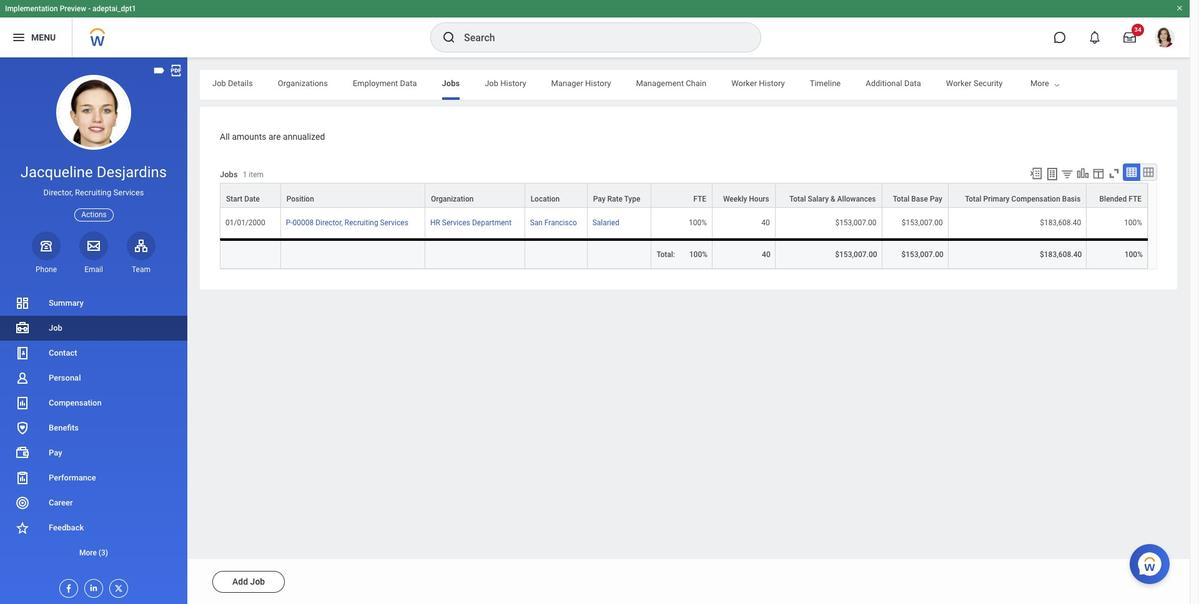 Task type: describe. For each thing, give the bounding box(es) containing it.
blended fte
[[1100, 195, 1142, 204]]

job inside button
[[250, 577, 265, 587]]

summary image
[[15, 296, 30, 311]]

total base pay button
[[883, 184, 949, 207]]

recruiting inside navigation pane region
[[75, 188, 111, 198]]

date
[[244, 195, 260, 204]]

select to filter grid data image
[[1061, 167, 1075, 180]]

actions button
[[74, 208, 114, 222]]

career link
[[0, 491, 187, 516]]

personal
[[49, 374, 81, 383]]

san francisco link
[[530, 219, 577, 227]]

row for jacqueline desjardins
[[220, 183, 1149, 208]]

data for additional data
[[905, 79, 922, 88]]

contract history
[[1028, 79, 1087, 88]]

history for worker history
[[759, 79, 785, 88]]

profile logan mcneil image
[[1155, 27, 1175, 50]]

jacqueline
[[20, 164, 93, 181]]

work
[[1142, 79, 1160, 88]]

x image
[[110, 581, 124, 594]]

preview
[[60, 4, 86, 13]]

1
[[243, 171, 247, 179]]

chain
[[686, 79, 707, 88]]

implementation preview -   adeptai_dpt1
[[5, 4, 136, 13]]

menu button
[[0, 17, 72, 57]]

pay rate type button
[[588, 184, 651, 207]]

team
[[132, 265, 151, 274]]

view team image
[[134, 239, 149, 254]]

mail image
[[86, 239, 101, 254]]

weekly hours
[[724, 195, 770, 204]]

career
[[49, 499, 73, 508]]

fte inside popup button
[[1129, 195, 1142, 204]]

basis
[[1063, 195, 1081, 204]]

are
[[269, 132, 281, 142]]

compensation inside compensation 'link'
[[49, 399, 102, 408]]

0 vertical spatial $183,608.40
[[1041, 219, 1082, 227]]

fte button
[[652, 184, 712, 207]]

data for employment data
[[400, 79, 417, 88]]

contact link
[[0, 341, 187, 366]]

performance
[[49, 474, 96, 483]]

phone button
[[32, 232, 61, 275]]

security
[[974, 79, 1003, 88]]

row containing total:
[[220, 239, 1149, 269]]

00008
[[293, 219, 314, 227]]

total primary compensation basis button
[[949, 184, 1087, 207]]

management
[[636, 79, 684, 88]]

p-00008 director, recruiting services
[[286, 219, 409, 227]]

location button
[[525, 184, 587, 207]]

weekly hours button
[[713, 184, 775, 207]]

actions
[[81, 210, 107, 219]]

fullscreen image
[[1108, 167, 1122, 180]]

pay for pay rate type
[[593, 195, 606, 204]]

personal image
[[15, 371, 30, 386]]

worker history
[[732, 79, 785, 88]]

table image
[[1126, 166, 1139, 178]]

employment data
[[353, 79, 417, 88]]

pay rate type
[[593, 195, 641, 204]]

amounts
[[232, 132, 267, 142]]

start date
[[226, 195, 260, 204]]

tag image
[[152, 64, 166, 77]]

row for employment data
[[220, 208, 1149, 239]]

click to view/edit grid preferences image
[[1092, 167, 1106, 180]]

feedback
[[49, 524, 84, 533]]

more (3) button
[[0, 546, 187, 561]]

fte inside 'popup button'
[[694, 195, 707, 204]]

search image
[[442, 30, 457, 45]]

3 cell from the left
[[425, 239, 525, 269]]

worker for worker history
[[732, 79, 757, 88]]

francisco
[[545, 219, 577, 227]]

organizations
[[278, 79, 328, 88]]

job image
[[15, 321, 30, 336]]

summary link
[[0, 291, 187, 316]]

facebook image
[[60, 581, 74, 594]]

all amounts are annualized
[[220, 132, 325, 142]]

inbox large image
[[1124, 31, 1137, 44]]

compensation link
[[0, 391, 187, 416]]

flexible
[[1112, 79, 1140, 88]]

position button
[[281, 184, 425, 207]]

job details
[[212, 79, 253, 88]]

expand table image
[[1143, 166, 1155, 178]]

total:
[[657, 250, 676, 259]]

export to worksheets image
[[1045, 167, 1060, 182]]

hr
[[430, 219, 440, 227]]

view printable version (pdf) image
[[169, 64, 183, 77]]

primary
[[984, 195, 1010, 204]]

export to excel image
[[1030, 167, 1044, 180]]

start date button
[[221, 184, 280, 207]]

manager history
[[552, 79, 611, 88]]

1 cell from the left
[[220, 239, 281, 269]]

tab list containing job details
[[200, 70, 1200, 100]]

blended
[[1100, 195, 1127, 204]]

total for total base pay
[[894, 195, 910, 204]]

all
[[220, 132, 230, 142]]

contract
[[1028, 79, 1059, 88]]

linkedin image
[[85, 581, 99, 594]]

pay link
[[0, 441, 187, 466]]

menu
[[31, 32, 56, 42]]

hr services department link
[[430, 219, 512, 227]]

job for job details
[[212, 79, 226, 88]]

&
[[831, 195, 836, 204]]

additional data
[[866, 79, 922, 88]]



Task type: locate. For each thing, give the bounding box(es) containing it.
1 data from the left
[[400, 79, 417, 88]]

0 horizontal spatial pay
[[49, 449, 62, 458]]

1 vertical spatial director,
[[316, 219, 343, 227]]

history right contract
[[1061, 79, 1087, 88]]

management chain
[[636, 79, 707, 88]]

employment
[[353, 79, 398, 88]]

cell down 01/01/2000
[[220, 239, 281, 269]]

flexible work arrangeme
[[1112, 79, 1200, 88]]

job link
[[0, 316, 187, 341]]

organization button
[[425, 184, 525, 207]]

benefits link
[[0, 416, 187, 441]]

0 vertical spatial more
[[1031, 79, 1050, 88]]

more
[[1031, 79, 1050, 88], [79, 549, 97, 558]]

performance image
[[15, 471, 30, 486]]

2 horizontal spatial pay
[[930, 195, 943, 204]]

compensation inside total primary compensation basis 'popup button'
[[1012, 195, 1061, 204]]

$153,007.00
[[836, 219, 877, 227], [902, 219, 944, 227], [836, 250, 878, 259], [902, 250, 944, 259]]

1 worker from the left
[[732, 79, 757, 88]]

3 total from the left
[[966, 195, 982, 204]]

1 vertical spatial $183,608.40
[[1040, 250, 1083, 259]]

email jacqueline desjardins element
[[79, 265, 108, 275]]

2 fte from the left
[[1129, 195, 1142, 204]]

career image
[[15, 496, 30, 511]]

40
[[762, 219, 770, 227], [762, 250, 771, 259]]

list
[[0, 291, 187, 566]]

phone image
[[37, 239, 55, 254]]

4 cell from the left
[[525, 239, 588, 269]]

1 vertical spatial 40
[[762, 250, 771, 259]]

data right additional
[[905, 79, 922, 88]]

total inside popup button
[[790, 195, 806, 204]]

tab list
[[200, 70, 1200, 100]]

benefits
[[49, 424, 79, 433]]

p-
[[286, 219, 293, 227]]

0 horizontal spatial services
[[113, 188, 144, 198]]

1 vertical spatial more
[[79, 549, 97, 558]]

row
[[220, 183, 1149, 208], [220, 208, 1149, 239], [220, 239, 1149, 269]]

1 horizontal spatial jobs
[[442, 79, 460, 88]]

01/01/2000
[[226, 219, 265, 227]]

list containing summary
[[0, 291, 187, 566]]

cell down salaried link in the top of the page
[[588, 239, 652, 269]]

feedback image
[[15, 521, 30, 536]]

phone
[[36, 265, 57, 274]]

item
[[249, 171, 264, 179]]

2 history from the left
[[586, 79, 611, 88]]

total primary compensation basis
[[966, 195, 1081, 204]]

1 vertical spatial compensation
[[49, 399, 102, 408]]

1 fte from the left
[[694, 195, 707, 204]]

additional
[[866, 79, 903, 88]]

more (3)
[[79, 549, 108, 558]]

feedback link
[[0, 516, 187, 541]]

worker
[[732, 79, 757, 88], [947, 79, 972, 88]]

pay for pay
[[49, 449, 62, 458]]

services left hr
[[380, 219, 409, 227]]

navigation pane region
[[0, 57, 187, 605]]

fte
[[694, 195, 707, 204], [1129, 195, 1142, 204]]

34
[[1135, 26, 1142, 33]]

0 vertical spatial 40
[[762, 219, 770, 227]]

0 horizontal spatial compensation
[[49, 399, 102, 408]]

history
[[501, 79, 527, 88], [586, 79, 611, 88], [759, 79, 785, 88], [1061, 79, 1087, 88]]

1 vertical spatial jobs
[[220, 170, 238, 179]]

2 horizontal spatial total
[[966, 195, 982, 204]]

history right the 'manager'
[[586, 79, 611, 88]]

history for manager history
[[586, 79, 611, 88]]

0 vertical spatial compensation
[[1012, 195, 1061, 204]]

34 button
[[1117, 24, 1145, 51]]

total left base at the top of page
[[894, 195, 910, 204]]

2 horizontal spatial services
[[442, 219, 471, 227]]

0 horizontal spatial total
[[790, 195, 806, 204]]

phone jacqueline desjardins element
[[32, 265, 61, 275]]

total left salary in the top of the page
[[790, 195, 806, 204]]

3 row from the top
[[220, 239, 1149, 269]]

2 row from the top
[[220, 208, 1149, 239]]

total inside 'popup button'
[[966, 195, 982, 204]]

history for contract history
[[1061, 79, 1087, 88]]

director, right 00008
[[316, 219, 343, 227]]

team jacqueline desjardins element
[[127, 265, 156, 275]]

base
[[912, 195, 929, 204]]

pay image
[[15, 446, 30, 461]]

cell down hr services department
[[425, 239, 525, 269]]

start
[[226, 195, 243, 204]]

job for job history
[[485, 79, 499, 88]]

row containing start date
[[220, 183, 1149, 208]]

jacqueline desjardins
[[20, 164, 167, 181]]

details
[[228, 79, 253, 88]]

0 horizontal spatial recruiting
[[75, 188, 111, 198]]

2 total from the left
[[894, 195, 910, 204]]

cell down san francisco
[[525, 239, 588, 269]]

0 horizontal spatial data
[[400, 79, 417, 88]]

1 horizontal spatial compensation
[[1012, 195, 1061, 204]]

jobs for jobs 1 item
[[220, 170, 238, 179]]

job
[[212, 79, 226, 88], [485, 79, 499, 88], [49, 324, 62, 333], [250, 577, 265, 587]]

total
[[790, 195, 806, 204], [894, 195, 910, 204], [966, 195, 982, 204]]

recruiting
[[75, 188, 111, 198], [345, 219, 378, 227]]

services
[[113, 188, 144, 198], [380, 219, 409, 227], [442, 219, 471, 227]]

pay right base at the top of page
[[930, 195, 943, 204]]

job for job
[[49, 324, 62, 333]]

total base pay
[[894, 195, 943, 204]]

pay
[[593, 195, 606, 204], [930, 195, 943, 204], [49, 449, 62, 458]]

position
[[287, 195, 314, 204]]

menu banner
[[0, 0, 1190, 57]]

total salary & allowances button
[[776, 184, 882, 207]]

fte left weekly
[[694, 195, 707, 204]]

director,
[[43, 188, 73, 198], [316, 219, 343, 227]]

director, down 'jacqueline'
[[43, 188, 73, 198]]

department
[[472, 219, 512, 227]]

contact
[[49, 349, 77, 358]]

allowances
[[838, 195, 876, 204]]

fte right blended
[[1129, 195, 1142, 204]]

toolbar
[[1024, 163, 1158, 183]]

more inside dropdown button
[[79, 549, 97, 558]]

1 horizontal spatial total
[[894, 195, 910, 204]]

0 vertical spatial director,
[[43, 188, 73, 198]]

location
[[531, 195, 560, 204]]

pay inside popup button
[[593, 195, 606, 204]]

5 cell from the left
[[588, 239, 652, 269]]

total for total primary compensation basis
[[966, 195, 982, 204]]

0 horizontal spatial director,
[[43, 188, 73, 198]]

2 data from the left
[[905, 79, 922, 88]]

recruiting down jacqueline desjardins
[[75, 188, 111, 198]]

add
[[232, 577, 248, 587]]

Search Workday  search field
[[464, 24, 736, 51]]

1 total from the left
[[790, 195, 806, 204]]

1 horizontal spatial data
[[905, 79, 922, 88]]

salaried link
[[593, 219, 620, 227]]

2 worker from the left
[[947, 79, 972, 88]]

jobs down search image
[[442, 79, 460, 88]]

pay left rate
[[593, 195, 606, 204]]

-
[[88, 4, 91, 13]]

services right hr
[[442, 219, 471, 227]]

0 horizontal spatial more
[[79, 549, 97, 558]]

director, inside navigation pane region
[[43, 188, 73, 198]]

0 vertical spatial recruiting
[[75, 188, 111, 198]]

1 horizontal spatial director,
[[316, 219, 343, 227]]

weekly
[[724, 195, 748, 204]]

organization
[[431, 195, 474, 204]]

worker for worker security
[[947, 79, 972, 88]]

jobs left 1 at the left top
[[220, 170, 238, 179]]

cell down p-00008 director, recruiting services
[[281, 239, 425, 269]]

salary
[[808, 195, 829, 204]]

services inside navigation pane region
[[113, 188, 144, 198]]

1 horizontal spatial worker
[[947, 79, 972, 88]]

0 horizontal spatial jobs
[[220, 170, 238, 179]]

hr services department
[[430, 219, 512, 227]]

desjardins
[[97, 164, 167, 181]]

0 horizontal spatial fte
[[694, 195, 707, 204]]

director, recruiting services
[[43, 188, 144, 198]]

compensation
[[1012, 195, 1061, 204], [49, 399, 102, 408]]

history left timeline at top
[[759, 79, 785, 88]]

row containing 01/01/2000
[[220, 208, 1149, 239]]

0 horizontal spatial worker
[[732, 79, 757, 88]]

contact image
[[15, 346, 30, 361]]

1 horizontal spatial fte
[[1129, 195, 1142, 204]]

job inside "list"
[[49, 324, 62, 333]]

2 cell from the left
[[281, 239, 425, 269]]

jobs
[[442, 79, 460, 88], [220, 170, 238, 179]]

compensation down export to excel image
[[1012, 195, 1061, 204]]

1 horizontal spatial services
[[380, 219, 409, 227]]

1 row from the top
[[220, 183, 1149, 208]]

compensation down personal on the left bottom of page
[[49, 399, 102, 408]]

total inside popup button
[[894, 195, 910, 204]]

notifications large image
[[1089, 31, 1102, 44]]

job history
[[485, 79, 527, 88]]

jobs inside tab list
[[442, 79, 460, 88]]

benefits image
[[15, 421, 30, 436]]

summary
[[49, 299, 84, 308]]

timeline
[[810, 79, 841, 88]]

history for job history
[[501, 79, 527, 88]]

justify image
[[11, 30, 26, 45]]

close environment banner image
[[1177, 4, 1184, 12]]

1 history from the left
[[501, 79, 527, 88]]

worker right chain
[[732, 79, 757, 88]]

cell
[[220, 239, 281, 269], [281, 239, 425, 269], [425, 239, 525, 269], [525, 239, 588, 269], [588, 239, 652, 269]]

more right security
[[1031, 79, 1050, 88]]

pay inside popup button
[[930, 195, 943, 204]]

email button
[[79, 232, 108, 275]]

san
[[530, 219, 543, 227]]

rate
[[608, 195, 623, 204]]

hours
[[749, 195, 770, 204]]

type
[[625, 195, 641, 204]]

worker security
[[947, 79, 1003, 88]]

1 vertical spatial recruiting
[[345, 219, 378, 227]]

more for more
[[1031, 79, 1050, 88]]

4 history from the left
[[1061, 79, 1087, 88]]

compensation image
[[15, 396, 30, 411]]

view worker - expand/collapse chart image
[[1077, 167, 1090, 180]]

pay down 'benefits'
[[49, 449, 62, 458]]

manager
[[552, 79, 584, 88]]

data right employment
[[400, 79, 417, 88]]

blended fte button
[[1088, 184, 1148, 207]]

data
[[400, 79, 417, 88], [905, 79, 922, 88]]

history left the 'manager'
[[501, 79, 527, 88]]

more (3) button
[[0, 541, 187, 566]]

worker left security
[[947, 79, 972, 88]]

add job button
[[212, 572, 285, 594]]

total left primary on the right top
[[966, 195, 982, 204]]

salaried
[[593, 219, 620, 227]]

1 horizontal spatial pay
[[593, 195, 606, 204]]

jobs for jobs
[[442, 79, 460, 88]]

recruiting down position popup button
[[345, 219, 378, 227]]

services down desjardins
[[113, 188, 144, 198]]

total for total salary & allowances
[[790, 195, 806, 204]]

3 history from the left
[[759, 79, 785, 88]]

more left (3)
[[79, 549, 97, 558]]

more for more (3)
[[79, 549, 97, 558]]

pay inside navigation pane region
[[49, 449, 62, 458]]

annualized
[[283, 132, 325, 142]]

jobs 1 item
[[220, 170, 264, 179]]

1 horizontal spatial more
[[1031, 79, 1050, 88]]

0 vertical spatial jobs
[[442, 79, 460, 88]]

performance link
[[0, 466, 187, 491]]

1 horizontal spatial recruiting
[[345, 219, 378, 227]]



Task type: vqa. For each thing, say whether or not it's contained in the screenshot.
Global Support Organization Health's Global
no



